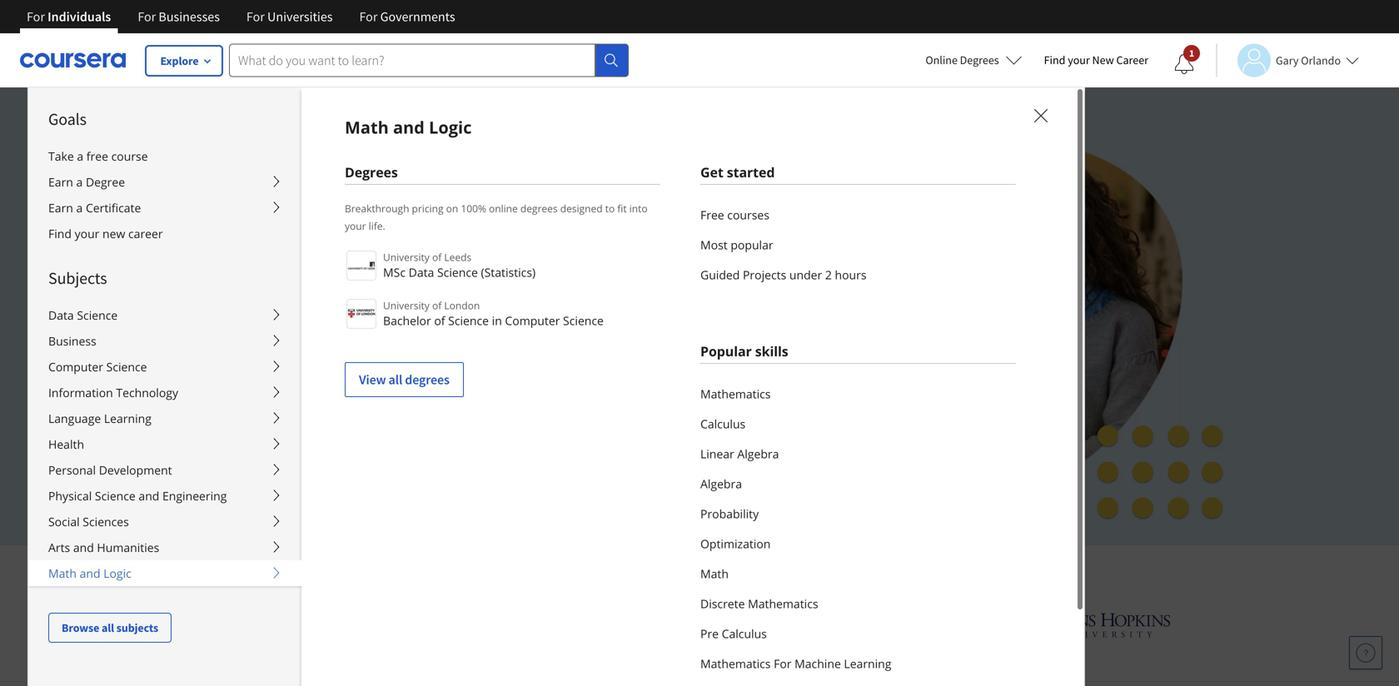 Task type: locate. For each thing, give the bounding box(es) containing it.
1 vertical spatial earn
[[48, 200, 73, 216]]

1 vertical spatial in
[[492, 313, 502, 329]]

0 vertical spatial math and logic
[[345, 116, 472, 139]]

find inside explore menu element
[[48, 226, 72, 242]]

all inside button
[[102, 620, 114, 635]]

1 earn from the top
[[48, 174, 73, 190]]

leeds
[[444, 250, 472, 264]]

of
[[432, 250, 442, 264], [432, 299, 442, 312], [434, 313, 445, 329]]

1 vertical spatial to
[[365, 234, 383, 259]]

list for get started
[[700, 200, 1016, 290]]

1 vertical spatial mathematics
[[748, 596, 818, 612]]

0 horizontal spatial find
[[48, 226, 72, 242]]

1 horizontal spatial to
[[605, 202, 615, 215]]

earn inside 'dropdown button'
[[48, 174, 73, 190]]

1 list from the top
[[700, 200, 1016, 290]]

data up business
[[48, 307, 74, 323]]

7-
[[275, 412, 286, 428]]

1 vertical spatial learning
[[844, 656, 892, 672]]

for individuals
[[27, 8, 111, 25]]

0 vertical spatial data
[[409, 264, 434, 280]]

earn inside dropdown button
[[48, 200, 73, 216]]

mathematics for machine learning
[[700, 656, 892, 672]]

find for find your new career
[[1044, 52, 1066, 67]]

learning inside math and logic menu item
[[844, 656, 892, 672]]

learning down information technology
[[104, 411, 151, 426]]

data down 7,000+
[[409, 264, 434, 280]]

on up guided
[[683, 234, 706, 259]]

day left the money-
[[339, 451, 360, 467]]

1 horizontal spatial free
[[700, 207, 724, 223]]

1 button
[[1161, 44, 1208, 84]]

and down arts and humanities
[[80, 566, 100, 581]]

science down 'personal development'
[[95, 488, 136, 504]]

0 horizontal spatial data
[[48, 307, 74, 323]]

computer inside university of london bachelor of science in computer science
[[505, 313, 560, 329]]

science
[[437, 264, 478, 280], [77, 307, 118, 323], [448, 313, 489, 329], [563, 313, 604, 329], [106, 359, 147, 375], [95, 488, 136, 504]]

your inside find your new career link
[[75, 226, 99, 242]]

online degrees button
[[912, 42, 1036, 78]]

earn
[[48, 174, 73, 190], [48, 200, 73, 216]]

a for degree
[[76, 174, 83, 190]]

subscription
[[260, 292, 366, 317]]

math and logic
[[345, 116, 472, 139], [48, 566, 131, 581]]

0 horizontal spatial to
[[365, 234, 383, 259]]

science up business
[[77, 307, 118, 323]]

free
[[700, 207, 724, 223], [310, 412, 335, 428]]

1 vertical spatial a
[[76, 174, 83, 190]]

0 horizontal spatial free
[[310, 412, 335, 428]]

list containing mathematics
[[700, 379, 1016, 686]]

1 vertical spatial math and logic
[[48, 566, 131, 581]]

earn a degree
[[48, 174, 125, 190]]

0 vertical spatial computer
[[505, 313, 560, 329]]

of inside university of leeds msc data science (statistics)
[[432, 250, 442, 264]]

logic down what do you want to learn? text field
[[429, 116, 472, 139]]

calculus up linear
[[700, 416, 746, 432]]

None search field
[[229, 44, 629, 77]]

0 vertical spatial find
[[1044, 52, 1066, 67]]

university inside university of london bachelor of science in computer science
[[383, 299, 430, 312]]

close image
[[1029, 104, 1051, 126], [1029, 104, 1051, 126], [1029, 104, 1051, 126], [1029, 104, 1051, 126], [1029, 104, 1051, 126], [1029, 104, 1051, 126], [1029, 104, 1051, 126]]

0 vertical spatial university
[[383, 250, 430, 264]]

university of london logo image
[[346, 299, 376, 329]]

0 vertical spatial earn
[[48, 174, 73, 190]]

2 earn from the top
[[48, 200, 73, 216]]

calculus link
[[700, 409, 1016, 439]]

and down optimization
[[711, 558, 747, 586]]

mathematics for mathematics
[[700, 386, 771, 402]]

on inside unlimited access to 7,000+ world-class courses, hands-on projects, and job-ready certificate programs—all included in your subscription
[[683, 234, 706, 259]]

logic
[[429, 116, 472, 139], [103, 566, 131, 581]]

0 vertical spatial learning
[[104, 411, 151, 426]]

degrees up breakthrough
[[345, 163, 398, 181]]

and up subscription
[[294, 263, 327, 288]]

free up most
[[700, 207, 724, 223]]

degrees inside breakthrough pricing on 100% online degrees designed to fit into your life.
[[520, 202, 558, 215]]

0 vertical spatial a
[[77, 148, 83, 164]]

skills
[[755, 342, 788, 360]]

governments
[[380, 8, 455, 25]]

bachelor
[[383, 313, 431, 329]]

computer
[[505, 313, 560, 329], [48, 359, 103, 375]]

degrees right online
[[960, 52, 999, 67]]

science inside physical science and engineering popup button
[[95, 488, 136, 504]]

to inside unlimited access to 7,000+ world-class courses, hands-on projects, and job-ready certificate programs—all included in your subscription
[[365, 234, 383, 259]]

1 vertical spatial day
[[339, 451, 360, 467]]

and down development
[[139, 488, 159, 504]]

computer down (statistics)
[[505, 313, 560, 329]]

science up information technology
[[106, 359, 147, 375]]

algebra
[[737, 446, 779, 462], [700, 476, 742, 492]]

/month,
[[237, 373, 284, 389]]

math and logic group
[[27, 87, 1085, 686]]

your inside breakthrough pricing on 100% online degrees designed to fit into your life.
[[345, 219, 366, 233]]

earn down earn a degree
[[48, 200, 73, 216]]

1 vertical spatial list
[[700, 379, 1016, 686]]

0 vertical spatial in
[[710, 263, 726, 288]]

0 vertical spatial mathematics
[[700, 386, 771, 402]]

0 horizontal spatial math
[[48, 566, 77, 581]]

for left governments
[[359, 8, 378, 25]]

orlando
[[1301, 53, 1341, 68]]

all for degrees
[[389, 371, 402, 388]]

0 vertical spatial list
[[700, 200, 1016, 290]]

1 horizontal spatial degrees
[[520, 202, 558, 215]]

find for find your new career
[[48, 226, 72, 242]]

on left the 100%
[[446, 202, 458, 215]]

gary orlando button
[[1216, 44, 1359, 77]]

university of london bachelor of science in computer science
[[383, 299, 604, 329]]

and
[[393, 116, 425, 139], [294, 263, 327, 288], [139, 488, 159, 504], [73, 540, 94, 556], [711, 558, 747, 586], [80, 566, 100, 581]]

degrees
[[520, 202, 558, 215], [405, 371, 450, 388]]

1 horizontal spatial all
[[389, 371, 402, 388]]

math up discrete
[[700, 566, 729, 582]]

university of illinois at urbana-champaign image
[[228, 612, 359, 638]]

1 horizontal spatial logic
[[429, 116, 472, 139]]

1 horizontal spatial in
[[710, 263, 726, 288]]

/year with 14-day money-back guarantee
[[259, 451, 497, 467]]

ready
[[365, 263, 413, 288]]

2 list from the top
[[700, 379, 1016, 686]]

0 horizontal spatial learning
[[104, 411, 151, 426]]

0 horizontal spatial day
[[286, 412, 307, 428]]

a inside 'dropdown button'
[[76, 174, 83, 190]]

0 vertical spatial day
[[286, 412, 307, 428]]

computer down business
[[48, 359, 103, 375]]

for governments
[[359, 8, 455, 25]]

0 horizontal spatial in
[[492, 313, 502, 329]]

degrees inside math and logic menu item
[[345, 163, 398, 181]]

math down arts
[[48, 566, 77, 581]]

1 horizontal spatial day
[[339, 451, 360, 467]]

2 vertical spatial mathematics
[[700, 656, 771, 672]]

2
[[825, 267, 832, 283]]

universities
[[267, 8, 333, 25]]

discrete mathematics link
[[700, 589, 1016, 619]]

hands-
[[625, 234, 683, 259]]

degrees right online
[[520, 202, 558, 215]]

1 vertical spatial degrees
[[405, 371, 450, 388]]

0 vertical spatial logic
[[429, 116, 472, 139]]

1 vertical spatial logic
[[103, 566, 131, 581]]

university for bachelor
[[383, 299, 430, 312]]

and down what do you want to learn? text field
[[393, 116, 425, 139]]

unlimited access to 7,000+ world-class courses, hands-on projects, and job-ready certificate programs—all included in your subscription
[[217, 234, 726, 317]]

0 horizontal spatial with
[[292, 451, 319, 467]]

all inside list
[[389, 371, 402, 388]]

arts and humanities button
[[28, 535, 301, 561]]

anytime
[[327, 373, 375, 389]]

0 horizontal spatial computer
[[48, 359, 103, 375]]

all for subjects
[[102, 620, 114, 635]]

for left universities
[[246, 8, 265, 25]]

computer science
[[48, 359, 147, 375]]

1 vertical spatial degrees
[[345, 163, 398, 181]]

0 vertical spatial free
[[700, 207, 724, 223]]

for for governments
[[359, 8, 378, 25]]

free left trial
[[310, 412, 335, 428]]

2 horizontal spatial math
[[700, 566, 729, 582]]

earn for earn a degree
[[48, 174, 73, 190]]

1 horizontal spatial data
[[409, 264, 434, 280]]

mathematics down popular skills
[[700, 386, 771, 402]]

linear algebra
[[700, 446, 779, 462]]

guided projects under 2 hours link
[[700, 260, 1016, 290]]

1 horizontal spatial computer
[[505, 313, 560, 329]]

with left 14-
[[292, 451, 319, 467]]

learning inside dropdown button
[[104, 411, 151, 426]]

programs—all
[[507, 263, 628, 288]]

a inside dropdown button
[[76, 200, 83, 216]]

0 horizontal spatial on
[[446, 202, 458, 215]]

earn down the take
[[48, 174, 73, 190]]

of left london
[[432, 299, 442, 312]]

learning down pre calculus link
[[844, 656, 892, 672]]

0 horizontal spatial all
[[102, 620, 114, 635]]

for left businesses
[[138, 8, 156, 25]]

a left 'degree'
[[76, 174, 83, 190]]

0 horizontal spatial logic
[[103, 566, 131, 581]]

personal
[[48, 462, 96, 478]]

math and logic down arts and humanities
[[48, 566, 131, 581]]

for
[[27, 8, 45, 25], [138, 8, 156, 25], [246, 8, 265, 25], [359, 8, 378, 25], [774, 656, 792, 672]]

on inside breakthrough pricing on 100% online degrees designed to fit into your life.
[[446, 202, 458, 215]]

calculus down discrete mathematics
[[722, 626, 767, 642]]

all right view
[[389, 371, 402, 388]]

1 vertical spatial with
[[859, 558, 899, 586]]

london
[[444, 299, 480, 312]]

start
[[243, 412, 272, 428]]

1 vertical spatial find
[[48, 226, 72, 242]]

0 vertical spatial degrees
[[520, 202, 558, 215]]

and inside popup button
[[139, 488, 159, 504]]

coursera
[[904, 558, 989, 586]]

start 7-day free trial button
[[217, 400, 391, 440]]

1
[[1189, 47, 1194, 60]]

day inside button
[[339, 451, 360, 467]]

find
[[1044, 52, 1066, 67], [48, 226, 72, 242]]

university up msc
[[383, 250, 430, 264]]

science down london
[[448, 313, 489, 329]]

free courses link
[[700, 200, 1016, 230]]

certificate
[[418, 263, 502, 288]]

personal development button
[[28, 457, 301, 483]]

logic inside math and logic menu item
[[429, 116, 472, 139]]

mathematics
[[700, 386, 771, 402], [748, 596, 818, 612], [700, 656, 771, 672]]

explore menu element
[[28, 87, 301, 643]]

list
[[700, 200, 1016, 290], [700, 379, 1016, 686]]

0 vertical spatial with
[[292, 451, 319, 467]]

0 horizontal spatial degrees
[[345, 163, 398, 181]]

get started
[[700, 163, 775, 181]]

new
[[102, 226, 125, 242]]

banner navigation
[[13, 0, 469, 33]]

hours
[[835, 267, 867, 283]]

logic inside math and logic dropdown button
[[103, 566, 131, 581]]

subjects
[[116, 620, 158, 635]]

for for businesses
[[138, 8, 156, 25]]

university inside university of leeds msc data science (statistics)
[[383, 250, 430, 264]]

1 vertical spatial university
[[383, 299, 430, 312]]

1 vertical spatial calculus
[[722, 626, 767, 642]]

math and logic down what do you want to learn? text field
[[345, 116, 472, 139]]

a left free
[[77, 148, 83, 164]]

help center image
[[1356, 643, 1376, 663]]

unlimited
[[217, 234, 300, 259]]

personal development
[[48, 462, 172, 478]]

math
[[345, 116, 389, 139], [48, 566, 77, 581], [700, 566, 729, 582]]

1 horizontal spatial learning
[[844, 656, 892, 672]]

to left the fit
[[605, 202, 615, 215]]

computer science button
[[28, 354, 301, 380]]

johns hopkins university image
[[1013, 610, 1171, 640]]

popular
[[731, 237, 773, 253]]

university of michigan image
[[686, 602, 730, 648]]

in down most
[[710, 263, 726, 288]]

list containing free courses
[[700, 200, 1016, 290]]

1 horizontal spatial on
[[683, 234, 706, 259]]

1 horizontal spatial degrees
[[960, 52, 999, 67]]

find down earn a certificate
[[48, 226, 72, 242]]

for left individuals at the left top of the page
[[27, 8, 45, 25]]

mathematics down leading universities and companies with coursera plus
[[748, 596, 818, 612]]

mathematics down pre calculus
[[700, 656, 771, 672]]

1 vertical spatial all
[[102, 620, 114, 635]]

for left the machine at the bottom right of the page
[[774, 656, 792, 672]]

browse all subjects button
[[48, 613, 172, 643]]

optimization link
[[700, 529, 1016, 559]]

close image
[[1029, 104, 1051, 126], [1029, 104, 1051, 126], [1029, 104, 1051, 126], [1029, 104, 1051, 126], [1029, 104, 1051, 126], [1030, 105, 1052, 127]]

degrees inside popup button
[[960, 52, 999, 67]]

0 vertical spatial on
[[446, 202, 458, 215]]

find your new career link
[[28, 221, 301, 247]]

to inside breakthrough pricing on 100% online degrees designed to fit into your life.
[[605, 202, 615, 215]]

1 horizontal spatial math and logic
[[345, 116, 472, 139]]

2 vertical spatial a
[[76, 200, 83, 216]]

projects
[[743, 267, 786, 283]]

day right start
[[286, 412, 307, 428]]

1 vertical spatial free
[[310, 412, 335, 428]]

science down the leeds
[[437, 264, 478, 280]]

1 vertical spatial computer
[[48, 359, 103, 375]]

back
[[406, 451, 434, 467]]

probability link
[[700, 499, 1016, 529]]

logic down the humanities
[[103, 566, 131, 581]]

0 vertical spatial degrees
[[960, 52, 999, 67]]

and inside dropdown button
[[80, 566, 100, 581]]

math up coursera plus image
[[345, 116, 389, 139]]

subjects
[[48, 268, 107, 289]]

1 university from the top
[[383, 250, 430, 264]]

0 vertical spatial to
[[605, 202, 615, 215]]

1 vertical spatial algebra
[[700, 476, 742, 492]]

university up bachelor
[[383, 299, 430, 312]]

take a free course
[[48, 148, 148, 164]]

0 vertical spatial algebra
[[737, 446, 779, 462]]

find left new
[[1044, 52, 1066, 67]]

in inside unlimited access to 7,000+ world-class courses, hands-on projects, and job-ready certificate programs—all included in your subscription
[[710, 263, 726, 288]]

1 horizontal spatial find
[[1044, 52, 1066, 67]]

with
[[292, 451, 319, 467], [859, 558, 899, 586]]

physical science and engineering
[[48, 488, 227, 504]]

and right arts
[[73, 540, 94, 556]]

browse all subjects
[[62, 620, 158, 635]]

a down earn a degree
[[76, 200, 83, 216]]

to down life.
[[365, 234, 383, 259]]

information
[[48, 385, 113, 401]]

algebra right linear
[[737, 446, 779, 462]]

science down programs—all
[[563, 313, 604, 329]]

in down (statistics)
[[492, 313, 502, 329]]

courses
[[727, 207, 770, 223]]

in inside university of london bachelor of science in computer science
[[492, 313, 502, 329]]

1 vertical spatial on
[[683, 234, 706, 259]]

/year
[[259, 451, 289, 467]]

day inside button
[[286, 412, 307, 428]]

view all degrees list
[[345, 249, 660, 397]]

all right the browse
[[102, 620, 114, 635]]

for universities
[[246, 8, 333, 25]]

1 horizontal spatial math
[[345, 116, 389, 139]]

degrees inside view all degrees link
[[405, 371, 450, 388]]

degrees right view
[[405, 371, 450, 388]]

most popular link
[[700, 230, 1016, 260]]

and inside "popup button"
[[73, 540, 94, 556]]

0 vertical spatial all
[[389, 371, 402, 388]]

physical
[[48, 488, 92, 504]]

0 horizontal spatial math and logic
[[48, 566, 131, 581]]

0 horizontal spatial degrees
[[405, 371, 450, 388]]

of down london
[[434, 313, 445, 329]]

for for universities
[[246, 8, 265, 25]]

most
[[700, 237, 728, 253]]

algebra down linear
[[700, 476, 742, 492]]

with up discrete mathematics link
[[859, 558, 899, 586]]

1 vertical spatial data
[[48, 307, 74, 323]]

2 university from the top
[[383, 299, 430, 312]]

of left the leeds
[[432, 250, 442, 264]]



Task type: vqa. For each thing, say whether or not it's contained in the screenshot.
Meta
no



Task type: describe. For each thing, give the bounding box(es) containing it.
explore
[[160, 53, 199, 68]]

development
[[99, 462, 172, 478]]

list for popular skills
[[700, 379, 1016, 686]]

free inside button
[[310, 412, 335, 428]]

plus
[[994, 558, 1033, 586]]

discrete
[[700, 596, 745, 612]]

a for free
[[77, 148, 83, 164]]

pre calculus link
[[700, 619, 1016, 649]]

start 7-day free trial
[[243, 412, 364, 428]]

data science button
[[28, 302, 301, 328]]

universities
[[599, 558, 706, 586]]

new
[[1092, 52, 1114, 67]]

a for certificate
[[76, 200, 83, 216]]

science inside data science popup button
[[77, 307, 118, 323]]

math and logic inside menu item
[[345, 116, 472, 139]]

sciences
[[83, 514, 129, 530]]

social sciences button
[[28, 509, 301, 535]]

view
[[359, 371, 386, 388]]

started
[[727, 163, 775, 181]]

courses,
[[549, 234, 620, 259]]

designed
[[560, 202, 603, 215]]

take a free course link
[[28, 143, 301, 169]]

money-
[[363, 451, 406, 467]]

view all degrees link
[[345, 362, 464, 397]]

your inside find your new career link
[[1068, 52, 1090, 67]]

get
[[700, 163, 724, 181]]

engineering
[[162, 488, 227, 504]]

course
[[111, 148, 148, 164]]

university of leeds msc data science (statistics)
[[383, 250, 536, 280]]

msc
[[383, 264, 406, 280]]

businesses
[[159, 8, 220, 25]]

math and logic menu item
[[301, 87, 1084, 686]]

with inside button
[[292, 451, 319, 467]]

arts and humanities
[[48, 540, 159, 556]]

leading
[[526, 558, 594, 586]]

and inside unlimited access to 7,000+ world-class courses, hands-on projects, and job-ready certificate programs—all included in your subscription
[[294, 263, 327, 288]]

for for individuals
[[27, 8, 45, 25]]

take
[[48, 148, 74, 164]]

pre
[[700, 626, 719, 642]]

science inside university of leeds msc data science (statistics)
[[437, 264, 478, 280]]

information technology
[[48, 385, 178, 401]]

earn a degree button
[[28, 169, 301, 195]]

view all degrees
[[359, 371, 450, 388]]

computer inside computer science popup button
[[48, 359, 103, 375]]

explore button
[[146, 46, 222, 76]]

7,000+
[[387, 234, 444, 259]]

earn for earn a certificate
[[48, 200, 73, 216]]

language learning
[[48, 411, 151, 426]]

online
[[926, 52, 958, 67]]

of for of
[[432, 299, 442, 312]]

math and logic inside dropdown button
[[48, 566, 131, 581]]

100%
[[461, 202, 486, 215]]

social
[[48, 514, 80, 530]]

goals
[[48, 109, 87, 130]]

university of leeds logo image
[[346, 251, 376, 281]]

earn a certificate button
[[28, 195, 301, 221]]

and inside menu item
[[393, 116, 425, 139]]

probability
[[700, 506, 759, 522]]

arts
[[48, 540, 70, 556]]

machine
[[795, 656, 841, 672]]

university for msc
[[383, 250, 430, 264]]

guided
[[700, 267, 740, 283]]

health
[[48, 436, 84, 452]]

find your new career
[[1044, 52, 1149, 67]]

mathematics link
[[700, 379, 1016, 409]]

/year with 14-day money-back guarantee button
[[217, 450, 497, 467]]

popular skills
[[700, 342, 788, 360]]

data inside data science popup button
[[48, 307, 74, 323]]

gary
[[1276, 53, 1299, 68]]

into
[[629, 202, 648, 215]]

guided projects under 2 hours
[[700, 267, 867, 283]]

find your new career
[[48, 226, 163, 242]]

0 vertical spatial calculus
[[700, 416, 746, 432]]

business
[[48, 333, 96, 349]]

What do you want to learn? text field
[[229, 44, 596, 77]]

show notifications image
[[1174, 54, 1194, 74]]

information technology button
[[28, 380, 301, 406]]

coursera plus image
[[217, 156, 470, 181]]

mathematics for machine learning link
[[700, 649, 1016, 679]]

health button
[[28, 431, 301, 457]]

individuals
[[48, 8, 111, 25]]

science inside computer science popup button
[[106, 359, 147, 375]]

1 horizontal spatial with
[[859, 558, 899, 586]]

class
[[503, 234, 544, 259]]

earn a certificate
[[48, 200, 141, 216]]

for businesses
[[138, 8, 220, 25]]

your inside unlimited access to 7,000+ world-class courses, hands-on projects, and job-ready certificate programs—all included in your subscription
[[217, 292, 256, 317]]

math and logic button
[[28, 561, 301, 586]]

mathematics for mathematics for machine learning
[[700, 656, 771, 672]]

data inside university of leeds msc data science (statistics)
[[409, 264, 434, 280]]

trial
[[338, 412, 364, 428]]

pre calculus
[[700, 626, 767, 642]]

math inside dropdown button
[[48, 566, 77, 581]]

coursera image
[[20, 47, 126, 74]]

life.
[[369, 219, 385, 233]]

online
[[489, 202, 518, 215]]

included
[[633, 263, 706, 288]]

14-
[[322, 451, 339, 467]]

business button
[[28, 328, 301, 354]]

free
[[86, 148, 108, 164]]

degree
[[86, 174, 125, 190]]

breakthrough pricing on 100% online degrees designed to fit into your life.
[[345, 202, 648, 233]]

free inside list
[[700, 207, 724, 223]]

pricing
[[412, 202, 444, 215]]

online degrees
[[926, 52, 999, 67]]

for inside list
[[774, 656, 792, 672]]

of for data
[[432, 250, 442, 264]]



